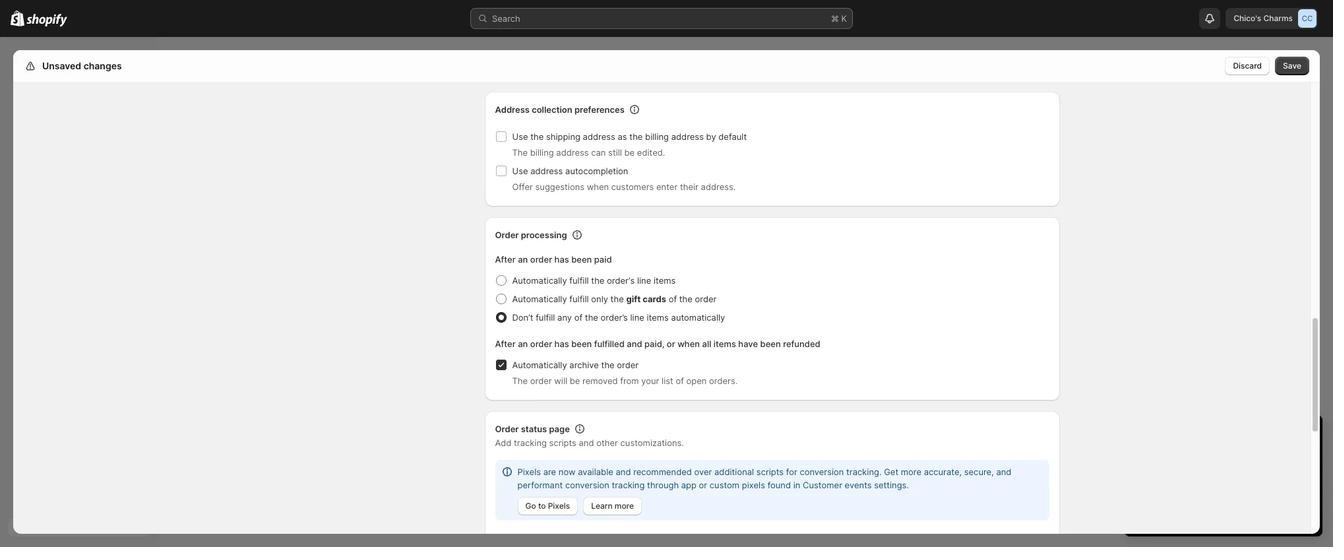 Task type: locate. For each thing, give the bounding box(es) containing it.
0 vertical spatial an
[[518, 254, 528, 265]]

1 vertical spatial fulfill
[[570, 294, 589, 304]]

fulfill
[[570, 275, 589, 286], [570, 294, 589, 304], [536, 312, 555, 323]]

customers
[[612, 181, 654, 192]]

0 vertical spatial pixels
[[518, 467, 541, 477]]

items
[[654, 275, 676, 286], [647, 312, 669, 323], [714, 339, 736, 349]]

1 vertical spatial tracking
[[612, 480, 645, 490]]

the down the 'only'
[[585, 312, 598, 323]]

automatically for automatically archive the order
[[512, 360, 567, 370]]

collection
[[532, 104, 573, 115]]

1 horizontal spatial tracking
[[612, 480, 645, 490]]

3 automatically from the top
[[512, 360, 567, 370]]

scripts
[[549, 438, 577, 448], [757, 467, 784, 477], [538, 533, 566, 543]]

line up cards
[[637, 275, 652, 286]]

additional
[[715, 467, 754, 477]]

1 vertical spatial an
[[518, 339, 528, 349]]

has
[[555, 254, 569, 265], [555, 339, 569, 349]]

1 after from the top
[[495, 254, 516, 265]]

after for after an order has been paid
[[495, 254, 516, 265]]

conversion down available
[[565, 480, 610, 490]]

fulfill left the 'only'
[[570, 294, 589, 304]]

1 has from the top
[[555, 254, 569, 265]]

billing up "edited."
[[645, 131, 669, 142]]

be right will
[[570, 375, 580, 386]]

the
[[512, 147, 528, 158], [512, 375, 528, 386]]

for
[[786, 467, 798, 477]]

an
[[518, 254, 528, 265], [518, 339, 528, 349]]

2 an from the top
[[518, 339, 528, 349]]

fulfill down the after an order has been paid
[[570, 275, 589, 286]]

⌘
[[831, 13, 839, 24]]

items down cards
[[647, 312, 669, 323]]

automatically fulfill only the gift cards of the order
[[512, 294, 717, 304]]

automatically up don't
[[512, 294, 567, 304]]

2 has from the top
[[555, 339, 569, 349]]

1 order from the top
[[495, 230, 519, 240]]

more right the learn
[[615, 501, 634, 511]]

1 vertical spatial of
[[575, 312, 583, 323]]

been up archive
[[572, 339, 592, 349]]

2 vertical spatial fulfill
[[536, 312, 555, 323]]

order
[[495, 230, 519, 240], [495, 424, 519, 434]]

tracking.
[[847, 467, 882, 477]]

and right 'secure,'
[[997, 467, 1012, 477]]

0 vertical spatial conversion
[[800, 467, 844, 477]]

0 vertical spatial the
[[512, 147, 528, 158]]

when down autocompletion
[[587, 181, 609, 192]]

pixels are now available and recommended over additional scripts for conversion tracking. get more accurate, secure, and performant conversion tracking through app or custom pixels found in customer events settings.
[[518, 467, 1012, 490]]

1 an from the top
[[518, 254, 528, 265]]

1 horizontal spatial shopify image
[[27, 14, 67, 27]]

1 the from the top
[[512, 147, 528, 158]]

charms
[[1264, 13, 1293, 23]]

1 vertical spatial the
[[512, 375, 528, 386]]

will
[[554, 375, 568, 386]]

more inside pixels are now available and recommended over additional scripts for conversion tracking. get more accurate, secure, and performant conversion tracking through app or custom pixels found in customer events settings.
[[901, 467, 922, 477]]

of right cards
[[669, 294, 677, 304]]

order left processing
[[495, 230, 519, 240]]

0 vertical spatial fulfill
[[570, 275, 589, 286]]

address left by
[[672, 131, 704, 142]]

shipping
[[546, 131, 581, 142]]

0 vertical spatial billing
[[645, 131, 669, 142]]

tracking up learn more on the bottom left
[[612, 480, 645, 490]]

been left paid
[[572, 254, 592, 265]]

scripts down go to pixels link
[[538, 533, 566, 543]]

automatically up will
[[512, 360, 567, 370]]

fulfilled
[[594, 339, 625, 349]]

after down order processing
[[495, 254, 516, 265]]

0 vertical spatial tracking
[[514, 438, 547, 448]]

0 vertical spatial after
[[495, 254, 516, 265]]

address
[[583, 131, 616, 142], [672, 131, 704, 142], [557, 147, 589, 158], [531, 166, 563, 176]]

1 vertical spatial order
[[495, 424, 519, 434]]

2 after from the top
[[495, 339, 516, 349]]

1 vertical spatial use
[[512, 166, 528, 176]]

the up offer
[[512, 147, 528, 158]]

more
[[901, 467, 922, 477], [615, 501, 634, 511]]

secure,
[[965, 467, 994, 477]]

tracking down order status page
[[514, 438, 547, 448]]

1 horizontal spatial conversion
[[800, 467, 844, 477]]

pixels up performant
[[518, 467, 541, 477]]

customer
[[803, 480, 843, 490]]

or right paid,
[[667, 339, 676, 349]]

list
[[662, 375, 674, 386]]

accurate,
[[924, 467, 962, 477]]

1 vertical spatial conversion
[[565, 480, 610, 490]]

all
[[702, 339, 712, 349]]

0 horizontal spatial when
[[587, 181, 609, 192]]

after
[[495, 254, 516, 265], [495, 339, 516, 349]]

billing down shipping
[[530, 147, 554, 158]]

line down gift
[[631, 312, 645, 323]]

when
[[587, 181, 609, 192], [678, 339, 700, 349]]

the for the billing address can still be edited.
[[512, 147, 528, 158]]

0 horizontal spatial shopify image
[[11, 10, 25, 26]]

conversion
[[800, 467, 844, 477], [565, 480, 610, 490]]

1 vertical spatial be
[[570, 375, 580, 386]]

when left all
[[678, 339, 700, 349]]

2 the from the top
[[512, 375, 528, 386]]

app
[[682, 480, 697, 490]]

pixels
[[742, 480, 766, 490]]

1 horizontal spatial billing
[[645, 131, 669, 142]]

or inside pixels are now available and recommended over additional scripts for conversion tracking. get more accurate, secure, and performant conversion tracking through app or custom pixels found in customer events settings.
[[699, 480, 708, 490]]

learn
[[591, 501, 613, 511]]

or down over
[[699, 480, 708, 490]]

fulfill left any
[[536, 312, 555, 323]]

1 vertical spatial items
[[647, 312, 669, 323]]

address
[[495, 104, 530, 115]]

more right the get
[[901, 467, 922, 477]]

conversion up the customer
[[800, 467, 844, 477]]

1 horizontal spatial be
[[625, 147, 635, 158]]

0 vertical spatial of
[[669, 294, 677, 304]]

an down don't
[[518, 339, 528, 349]]

go
[[526, 501, 536, 511]]

1 vertical spatial pixels
[[548, 501, 570, 511]]

2 vertical spatial items
[[714, 339, 736, 349]]

1 vertical spatial has
[[555, 339, 569, 349]]

1 vertical spatial scripts
[[757, 467, 784, 477]]

0 horizontal spatial more
[[615, 501, 634, 511]]

been right have
[[761, 339, 781, 349]]

use down address
[[512, 131, 528, 142]]

can
[[591, 147, 606, 158]]

order down don't
[[530, 339, 552, 349]]

0 vertical spatial has
[[555, 254, 569, 265]]

found
[[768, 480, 791, 490]]

items up cards
[[654, 275, 676, 286]]

1 horizontal spatial or
[[699, 480, 708, 490]]

0 vertical spatial order
[[495, 230, 519, 240]]

events
[[845, 480, 872, 490]]

has up automatically archive the order
[[555, 339, 569, 349]]

autocompletion
[[566, 166, 629, 176]]

has down processing
[[555, 254, 569, 265]]

address up suggestions
[[531, 166, 563, 176]]

automatically down the after an order has been paid
[[512, 275, 567, 286]]

use for use the shipping address as the billing address by default
[[512, 131, 528, 142]]

use up offer
[[512, 166, 528, 176]]

1 vertical spatial billing
[[530, 147, 554, 158]]

the
[[531, 131, 544, 142], [630, 131, 643, 142], [591, 275, 605, 286], [611, 294, 624, 304], [680, 294, 693, 304], [585, 312, 598, 323], [602, 360, 615, 370]]

1 vertical spatial automatically
[[512, 294, 567, 304]]

tracking
[[514, 438, 547, 448], [612, 480, 645, 490]]

fulfill for the
[[570, 275, 589, 286]]

use for use address autocompletion
[[512, 166, 528, 176]]

2 use from the top
[[512, 166, 528, 176]]

items right all
[[714, 339, 736, 349]]

1 horizontal spatial when
[[678, 339, 700, 349]]

address up can
[[583, 131, 616, 142]]

customizations.
[[621, 438, 684, 448]]

0 vertical spatial be
[[625, 147, 635, 158]]

the left will
[[512, 375, 528, 386]]

line
[[637, 275, 652, 286], [631, 312, 645, 323]]

2 order from the top
[[495, 424, 519, 434]]

order up add
[[495, 424, 519, 434]]

be right still
[[625, 147, 635, 158]]

scripts up found
[[757, 467, 784, 477]]

an down order processing
[[518, 254, 528, 265]]

1 automatically from the top
[[512, 275, 567, 286]]

suggestions
[[536, 181, 585, 192]]

of right list
[[676, 375, 684, 386]]

the up the automatically
[[680, 294, 693, 304]]

dialog
[[1326, 50, 1334, 534]]

the billing address can still be edited.
[[512, 147, 665, 158]]

any
[[558, 312, 572, 323]]

of
[[669, 294, 677, 304], [575, 312, 583, 323], [676, 375, 684, 386]]

of right any
[[575, 312, 583, 323]]

0 vertical spatial line
[[637, 275, 652, 286]]

after down don't
[[495, 339, 516, 349]]

order's
[[601, 312, 628, 323]]

0 vertical spatial automatically
[[512, 275, 567, 286]]

0 horizontal spatial or
[[667, 339, 676, 349]]

pixels
[[518, 467, 541, 477], [548, 501, 570, 511]]

0 vertical spatial use
[[512, 131, 528, 142]]

0 horizontal spatial pixels
[[518, 467, 541, 477]]

learn more
[[591, 501, 634, 511]]

1 vertical spatial after
[[495, 339, 516, 349]]

add
[[495, 438, 512, 448]]

1 horizontal spatial more
[[901, 467, 922, 477]]

order up from
[[617, 360, 639, 370]]

0 vertical spatial more
[[901, 467, 922, 477]]

chico's charms
[[1234, 13, 1293, 23]]

other
[[597, 438, 618, 448]]

orders.
[[709, 375, 738, 386]]

scripts down 'page'
[[549, 438, 577, 448]]

search
[[492, 13, 521, 24]]

shopify image
[[11, 10, 25, 26], [27, 14, 67, 27]]

has for archive
[[555, 339, 569, 349]]

automatically archive the order
[[512, 360, 639, 370]]

address down shipping
[[557, 147, 589, 158]]

unsaved
[[42, 60, 81, 71]]

order left will
[[530, 375, 552, 386]]

1 use from the top
[[512, 131, 528, 142]]

pixels right to
[[548, 501, 570, 511]]

2 vertical spatial automatically
[[512, 360, 567, 370]]

1 vertical spatial or
[[699, 480, 708, 490]]

2 automatically from the top
[[512, 294, 567, 304]]



Task type: describe. For each thing, give the bounding box(es) containing it.
address collection preferences
[[495, 104, 625, 115]]

the for the order will be removed from your list of open orders.
[[512, 375, 528, 386]]

settings.
[[874, 480, 909, 490]]

order up the automatically
[[695, 294, 717, 304]]

after an order has been paid
[[495, 254, 612, 265]]

your trial just started element
[[1125, 449, 1323, 537]]

recommended
[[634, 467, 692, 477]]

by
[[706, 131, 716, 142]]

use the shipping address as the billing address by default
[[512, 131, 747, 142]]

the left gift
[[611, 294, 624, 304]]

gift
[[627, 294, 641, 304]]

the up the 'only'
[[591, 275, 605, 286]]

unsaved changes
[[42, 60, 122, 71]]

default
[[719, 131, 747, 142]]

order processing
[[495, 230, 567, 240]]

pixels inside pixels are now available and recommended over additional scripts for conversion tracking. get more accurate, secure, and performant conversion tracking through app or custom pixels found in customer events settings.
[[518, 467, 541, 477]]

go to pixels
[[526, 501, 570, 511]]

scripts inside pixels are now available and recommended over additional scripts for conversion tracking. get more accurate, secure, and performant conversion tracking through app or custom pixels found in customer events settings.
[[757, 467, 784, 477]]

cards
[[643, 294, 667, 304]]

automatically fulfill the order's line items
[[512, 275, 676, 286]]

through
[[647, 480, 679, 490]]

order down processing
[[530, 254, 552, 265]]

preferences
[[575, 104, 625, 115]]

after for after an order has been fulfilled and paid, or when all items have been refunded
[[495, 339, 516, 349]]

their
[[680, 181, 699, 192]]

archive
[[570, 360, 599, 370]]

save
[[1284, 61, 1302, 71]]

has for fulfill
[[555, 254, 569, 265]]

an for automatically archive the order
[[518, 339, 528, 349]]

get
[[884, 467, 899, 477]]

⌘ k
[[831, 13, 847, 24]]

use address autocompletion
[[512, 166, 629, 176]]

1 horizontal spatial pixels
[[548, 501, 570, 511]]

automatically for automatically fulfill only the gift cards of the order
[[512, 294, 567, 304]]

fulfill for only
[[570, 294, 589, 304]]

still
[[609, 147, 622, 158]]

settings dialog
[[13, 50, 1320, 547]]

add tracking scripts and other customizations.
[[495, 438, 684, 448]]

after an order has been fulfilled and paid, or when all items have been refunded
[[495, 339, 821, 349]]

edited.
[[637, 147, 665, 158]]

custom
[[710, 480, 740, 490]]

the up "removed"
[[602, 360, 615, 370]]

the order will be removed from your list of open orders.
[[512, 375, 738, 386]]

changes
[[84, 60, 122, 71]]

only
[[591, 294, 608, 304]]

tracking inside pixels are now available and recommended over additional scripts for conversion tracking. get more accurate, secure, and performant conversion tracking through app or custom pixels found in customer events settings.
[[612, 480, 645, 490]]

order status page
[[495, 424, 570, 434]]

and left paid,
[[627, 339, 642, 349]]

0 horizontal spatial be
[[570, 375, 580, 386]]

automatically for automatically fulfill the order's line items
[[512, 275, 567, 286]]

1 vertical spatial line
[[631, 312, 645, 323]]

fulfill for any
[[536, 312, 555, 323]]

offer suggestions when customers enter their address.
[[512, 181, 736, 192]]

additional
[[495, 533, 536, 543]]

open
[[687, 375, 707, 386]]

discard button
[[1226, 57, 1270, 75]]

discard
[[1234, 61, 1262, 71]]

chico's charms image
[[1299, 9, 1317, 28]]

0 horizontal spatial conversion
[[565, 480, 610, 490]]

over
[[695, 467, 712, 477]]

to
[[538, 501, 546, 511]]

1 vertical spatial more
[[615, 501, 634, 511]]

paid
[[594, 254, 612, 265]]

in
[[794, 480, 801, 490]]

been for paid
[[572, 254, 592, 265]]

status
[[521, 424, 547, 434]]

have
[[739, 339, 758, 349]]

0 horizontal spatial billing
[[530, 147, 554, 158]]

settings
[[40, 60, 77, 71]]

removed
[[583, 375, 618, 386]]

available
[[578, 467, 614, 477]]

enter
[[657, 181, 678, 192]]

refunded
[[783, 339, 821, 349]]

save button
[[1276, 57, 1310, 75]]

go to pixels link
[[518, 497, 578, 515]]

k
[[842, 13, 847, 24]]

your
[[642, 375, 660, 386]]

2 vertical spatial of
[[676, 375, 684, 386]]

0 vertical spatial when
[[587, 181, 609, 192]]

as
[[618, 131, 627, 142]]

order's
[[607, 275, 635, 286]]

learn more link
[[583, 497, 642, 515]]

processing
[[521, 230, 567, 240]]

0 vertical spatial items
[[654, 275, 676, 286]]

don't fulfill any of the order's line items automatically
[[512, 312, 725, 323]]

an for automatically fulfill the order's line items
[[518, 254, 528, 265]]

and left other
[[579, 438, 594, 448]]

order for order processing
[[495, 230, 519, 240]]

page
[[549, 424, 570, 434]]

0 vertical spatial scripts
[[549, 438, 577, 448]]

order for order status page
[[495, 424, 519, 434]]

the right as
[[630, 131, 643, 142]]

the left shipping
[[531, 131, 544, 142]]

and right available
[[616, 467, 631, 477]]

performant
[[518, 480, 563, 490]]

0 horizontal spatial tracking
[[514, 438, 547, 448]]

additional scripts
[[495, 533, 566, 543]]

address.
[[701, 181, 736, 192]]

2 vertical spatial scripts
[[538, 533, 566, 543]]

chico's
[[1234, 13, 1262, 23]]

paid,
[[645, 339, 665, 349]]

don't
[[512, 312, 534, 323]]

been for fulfilled
[[572, 339, 592, 349]]

1 vertical spatial when
[[678, 339, 700, 349]]

are
[[544, 467, 556, 477]]

now
[[559, 467, 576, 477]]

from
[[621, 375, 639, 386]]

0 vertical spatial or
[[667, 339, 676, 349]]

pixels are now available and recommended over additional scripts for conversion tracking. get more accurate, secure, and performant conversion tracking through app or custom pixels found in customer events settings. status
[[495, 460, 1050, 521]]

offer
[[512, 181, 533, 192]]



Task type: vqa. For each thing, say whether or not it's contained in the screenshot.
top TEST STORE icon
no



